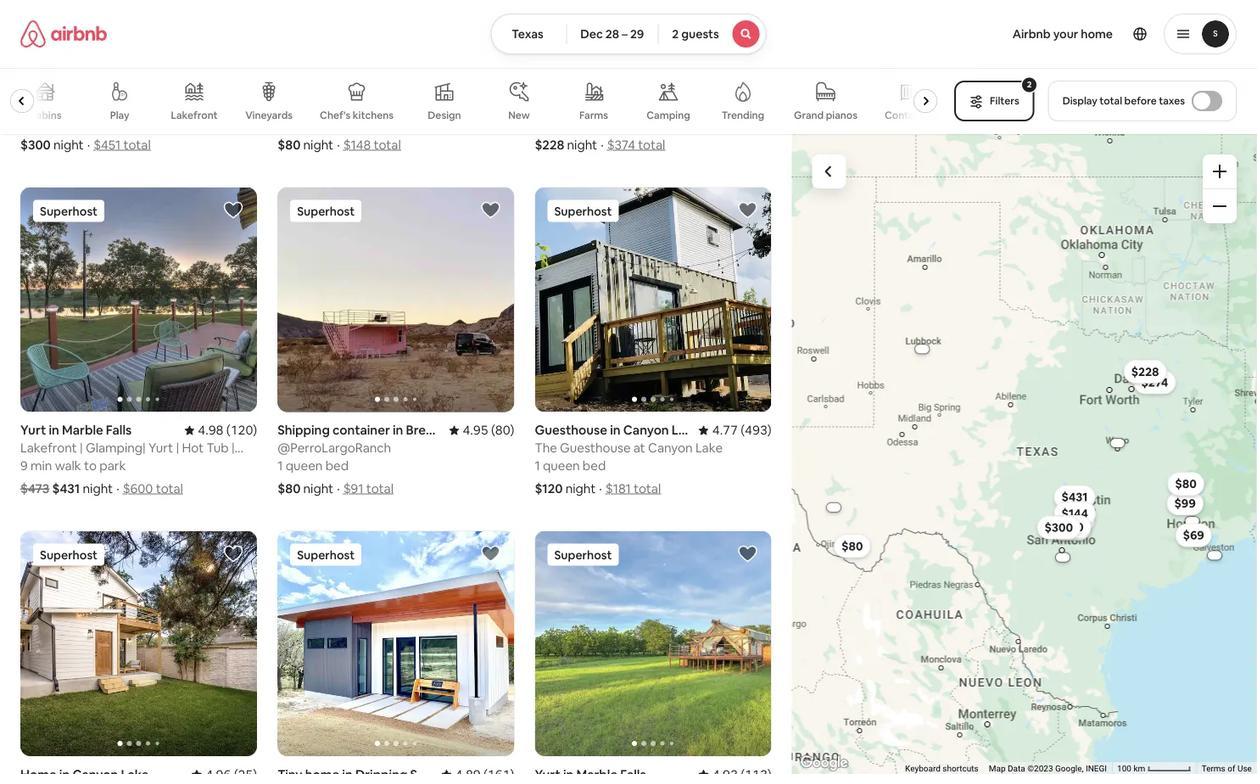 Task type: describe. For each thing, give the bounding box(es) containing it.
$144
[[1063, 506, 1089, 521]]

$91
[[343, 480, 364, 497]]

$99
[[1175, 496, 1197, 511]]

queen inside the guesthouse at canyon lake 1 queen bed $120 night · $181 total
[[543, 458, 580, 474]]

$228 night · $374 total
[[535, 136, 666, 153]]

google map
showing 20 stays. region
[[792, 134, 1258, 774]]

$274 button
[[1135, 370, 1177, 394]]

in for huntsville
[[351, 78, 361, 94]]

total inside the 2 beds $80 night · $148 total
[[374, 136, 401, 153]]

vineyards
[[245, 109, 293, 122]]

filters button
[[955, 81, 1035, 121]]

4.98
[[198, 422, 224, 438]]

canyon
[[649, 440, 693, 456]]

2 for 2
[[1028, 79, 1033, 90]]

$600 total button
[[123, 480, 183, 497]]

1 inside the guesthouse at canyon lake 1 queen bed $120 night · $181 total
[[535, 458, 540, 474]]

|
[[651, 96, 654, 112]]

pianos
[[826, 109, 858, 122]]

$274
[[1142, 375, 1169, 390]]

cabins
[[29, 109, 62, 122]]

in for marble
[[49, 422, 59, 438]]

night inside 9 min walk to park $473 $431 night · $600 total
[[83, 480, 113, 497]]

$431 inside 9 min walk to park $473 $431 night · $600 total
[[52, 480, 80, 497]]

bed inside the @perrolargoranch 1 queen bed $80 night · $91 total
[[326, 458, 349, 474]]

4.96
[[720, 78, 746, 94]]

night inside the 2 beds $80 night · $148 total
[[303, 136, 334, 153]]

filters
[[991, 94, 1020, 107]]

$181 total button
[[606, 480, 661, 497]]

add to wishlist: shipping container in brewster county image
[[481, 200, 501, 220]]

$300 button
[[1038, 516, 1082, 539]]

terms
[[1203, 764, 1226, 774]]

total inside the guesthouse at canyon lake 1 queen bed $120 night · $181 total
[[634, 480, 661, 497]]

$120 inside button
[[1058, 519, 1085, 535]]

night down farms
[[567, 136, 598, 153]]

terms of use link
[[1203, 764, 1253, 774]]

4.93 out of 5 average rating,  113 reviews image
[[699, 766, 772, 774]]

100 km
[[1118, 764, 1148, 774]]

$80 inside the 2 beds $80 night · $148 total
[[278, 136, 301, 153]]

inegi
[[1087, 764, 1108, 774]]

100
[[1118, 764, 1132, 774]]

containers
[[885, 109, 938, 122]]

night inside the guesthouse at canyon lake 1 queen bed $120 night · $181 total
[[566, 480, 596, 497]]

$228 for $228
[[1132, 364, 1160, 379]]

shortcuts
[[943, 764, 979, 774]]

· inside 9 min walk to park $473 $431 night · $600 total
[[116, 480, 119, 497]]

marble
[[62, 422, 103, 438]]

your
[[1054, 26, 1079, 42]]

(88)
[[491, 78, 515, 94]]

0 vertical spatial $80 button
[[1169, 472, 1205, 496]]

play
[[110, 109, 129, 122]]

google image
[[797, 752, 853, 774]]

beds inside the 2 beds $80 night · $148 total
[[288, 114, 317, 130]]

$215 button
[[1055, 508, 1096, 532]]

min
[[31, 458, 52, 474]]

of
[[1229, 764, 1236, 774]]

@perrolargoranch
[[278, 440, 391, 456]]

glamp
[[657, 96, 696, 112]]

before
[[1125, 94, 1157, 107]]

4.96 out of 5 average rating,  25 reviews image
[[192, 766, 257, 774]]

cabin for the
[[535, 78, 570, 94]]

new
[[509, 109, 530, 122]]

$91 total button
[[343, 480, 394, 497]]

4.77 (493)
[[713, 422, 772, 438]]

display total before taxes
[[1063, 94, 1186, 107]]

(120)
[[226, 422, 257, 438]]

camper/rv
[[278, 78, 348, 94]]

terms of use
[[1203, 764, 1253, 774]]

trending
[[722, 109, 765, 122]]

site
[[699, 96, 721, 112]]

total right $374
[[638, 136, 666, 153]]

3
[[20, 114, 28, 130]]

$451 total button
[[93, 136, 151, 153]]

0 horizontal spatial add to wishlist: yurt in marble falls image
[[223, 200, 244, 220]]

the inside cabin in princeton the texan a-frame | glamp site
[[535, 96, 558, 112]]

map data ©2023 google, inegi
[[990, 764, 1108, 774]]

cabin in princeton the texan a-frame | glamp site
[[535, 78, 721, 112]]

$69 button
[[1176, 523, 1213, 547]]

4.77 out of 5 average rating,  493 reviews image
[[699, 422, 772, 438]]

©2023
[[1028, 764, 1054, 774]]

$120 button
[[1051, 515, 1092, 539]]

2 guests
[[673, 26, 720, 42]]

1 horizontal spatial add to wishlist: yurt in marble falls image
[[738, 544, 759, 564]]

$120 inside the guesthouse at canyon lake 1 queen bed $120 night · $181 total
[[535, 480, 563, 497]]

none search field containing texas
[[491, 14, 767, 54]]

frame
[[611, 96, 648, 112]]

0 horizontal spatial $80 button
[[835, 534, 872, 558]]

· inside cabin in boerne owl spring ranch bunkhouse 3 beds $300 night · $451 total
[[87, 136, 90, 153]]

display total before taxes button
[[1049, 81, 1238, 121]]

display
[[1063, 94, 1098, 107]]

camping
[[647, 109, 691, 122]]

walk
[[55, 458, 81, 474]]

4.92 (88)
[[463, 78, 515, 94]]

$69
[[1184, 528, 1205, 543]]

the guesthouse at canyon lake 1 queen bed $120 night · $181 total
[[535, 440, 723, 497]]

airbnb
[[1013, 26, 1051, 42]]

$175 button
[[1051, 517, 1092, 541]]

$600
[[123, 480, 153, 497]]

yurt
[[20, 422, 46, 438]]

4.92 out of 5 average rating,  88 reviews image
[[449, 78, 515, 94]]

chef's
[[320, 109, 351, 122]]

1 inside the @perrolargoranch 1 queen bed $80 night · $91 total
[[278, 458, 283, 474]]



Task type: vqa. For each thing, say whether or not it's contained in the screenshot.
Don'T
no



Task type: locate. For each thing, give the bounding box(es) containing it.
2 cabin from the left
[[535, 78, 570, 94]]

2 for 2 beds $80 night · $148 total
[[278, 114, 285, 130]]

in inside cabin in princeton the texan a-frame | glamp site
[[573, 78, 583, 94]]

cabin in boerne owl spring ranch bunkhouse 3 beds $300 night · $451 total
[[20, 78, 190, 153]]

0 horizontal spatial 2
[[278, 114, 285, 130]]

$374
[[607, 136, 636, 153]]

add to wishlist: home in canyon lake image
[[223, 544, 244, 564]]

boerne
[[71, 78, 114, 94]]

4.95 out of 5 average rating,  80 reviews image
[[449, 422, 515, 438]]

home
[[1082, 26, 1114, 42]]

ranch
[[87, 96, 123, 112]]

1 horizontal spatial bed
[[583, 458, 606, 474]]

1 horizontal spatial 2
[[673, 26, 679, 42]]

huntsville
[[364, 78, 423, 94]]

4.96 out of 5 average rating,  56 reviews image
[[707, 78, 772, 94]]

in for boerne
[[58, 78, 69, 94]]

$148
[[343, 136, 371, 153]]

2 queen from the left
[[543, 458, 580, 474]]

1 vertical spatial add to wishlist: yurt in marble falls image
[[738, 544, 759, 564]]

in right yurt
[[49, 422, 59, 438]]

0 horizontal spatial $120
[[535, 480, 563, 497]]

$451
[[93, 136, 121, 153]]

2 for 2 guests
[[673, 26, 679, 42]]

2 horizontal spatial 2
[[1028, 79, 1033, 90]]

1 horizontal spatial beds
[[288, 114, 317, 130]]

1 1 from the left
[[278, 458, 283, 474]]

$473
[[20, 480, 49, 497]]

camper/rv in huntsville
[[278, 78, 423, 94]]

–
[[622, 26, 628, 42]]

$80 inside the @perrolargoranch 1 queen bed $80 night · $91 total
[[278, 480, 301, 497]]

1 horizontal spatial $80 button
[[1169, 472, 1205, 496]]

beds inside cabin in boerne owl spring ranch bunkhouse 3 beds $300 night · $451 total
[[30, 114, 59, 130]]

@perrolargoranch 1 queen bed $80 night · $91 total
[[278, 440, 394, 497]]

2 beds from the left
[[288, 114, 317, 130]]

1 vertical spatial $80 button
[[835, 534, 872, 558]]

the inside the guesthouse at canyon lake 1 queen bed $120 night · $181 total
[[535, 440, 558, 456]]

1 vertical spatial the
[[535, 440, 558, 456]]

group
[[0, 68, 945, 134], [20, 187, 257, 412], [278, 187, 515, 412], [535, 187, 772, 412], [20, 531, 257, 756], [278, 531, 515, 756], [535, 531, 772, 756]]

map
[[990, 764, 1006, 774]]

· left $600
[[116, 480, 119, 497]]

queen
[[286, 458, 323, 474], [543, 458, 580, 474]]

29
[[631, 26, 644, 42]]

add to wishlist: tiny home in dripping springs image
[[481, 544, 501, 564]]

$80
[[278, 136, 301, 153], [1176, 476, 1198, 492], [278, 480, 301, 497], [842, 538, 864, 554]]

(80)
[[491, 422, 515, 438]]

2 left guests
[[673, 26, 679, 42]]

total inside the @perrolargoranch 1 queen bed $80 night · $91 total
[[366, 480, 394, 497]]

1 horizontal spatial 1
[[535, 458, 540, 474]]

0 horizontal spatial beds
[[30, 114, 59, 130]]

None search field
[[491, 14, 767, 54]]

night down chef's
[[303, 136, 334, 153]]

farms
[[580, 109, 609, 122]]

lakefront
[[171, 109, 218, 122]]

0 horizontal spatial queen
[[286, 458, 323, 474]]

4.83 out of 5 average rating,  324 reviews image
[[184, 78, 257, 94]]

$431 up the $144
[[1063, 489, 1089, 505]]

1 vertical spatial $120
[[1058, 519, 1085, 535]]

falls
[[106, 422, 132, 438]]

4.83
[[198, 78, 224, 94]]

bed inside the guesthouse at canyon lake 1 queen bed $120 night · $181 total
[[583, 458, 606, 474]]

add to wishlist: yurt in marble falls image
[[223, 200, 244, 220], [738, 544, 759, 564]]

1 horizontal spatial $300
[[1046, 520, 1074, 535]]

$228 inside button
[[1132, 364, 1160, 379]]

0 horizontal spatial $300
[[20, 136, 51, 153]]

in up texan
[[573, 78, 583, 94]]

0 horizontal spatial cabin
[[20, 78, 55, 94]]

night inside cabin in boerne owl spring ranch bunkhouse 3 beds $300 night · $451 total
[[53, 136, 84, 153]]

total right the "$91"
[[366, 480, 394, 497]]

1 cabin from the left
[[20, 78, 55, 94]]

in up chef's kitchens
[[351, 78, 361, 94]]

2 bed from the left
[[583, 458, 606, 474]]

keyboard shortcuts
[[906, 764, 979, 774]]

$144 button
[[1055, 502, 1097, 525]]

0 horizontal spatial bed
[[326, 458, 349, 474]]

cabin
[[20, 78, 55, 94], [535, 78, 570, 94]]

data
[[1009, 764, 1026, 774]]

1 vertical spatial $300
[[1046, 520, 1074, 535]]

1 horizontal spatial $431
[[1063, 489, 1089, 505]]

zoom out image
[[1214, 199, 1227, 213]]

(324)
[[226, 78, 257, 94]]

dec
[[581, 26, 603, 42]]

night down cabins
[[53, 136, 84, 153]]

cabin up owl
[[20, 78, 55, 94]]

0 horizontal spatial $228
[[535, 136, 565, 153]]

2 vertical spatial 2
[[278, 114, 285, 130]]

9
[[20, 458, 28, 474]]

the right new
[[535, 96, 558, 112]]

· inside the @perrolargoranch 1 queen bed $80 night · $91 total
[[337, 480, 340, 497]]

2 1 from the left
[[535, 458, 540, 474]]

use
[[1238, 764, 1253, 774]]

design
[[428, 109, 461, 122]]

chef's kitchens
[[320, 109, 394, 122]]

2 the from the top
[[535, 440, 558, 456]]

0 vertical spatial add to wishlist: yurt in marble falls image
[[223, 200, 244, 220]]

kitchens
[[353, 109, 394, 122]]

total right $148 at the top
[[374, 136, 401, 153]]

airbnb your home link
[[1003, 16, 1124, 52]]

spring
[[46, 96, 84, 112]]

beds
[[30, 114, 59, 130], [288, 114, 317, 130]]

1 horizontal spatial $228
[[1132, 364, 1160, 379]]

queen down guesthouse at bottom
[[543, 458, 580, 474]]

4.98 out of 5 average rating,  120 reviews image
[[184, 422, 257, 438]]

guests
[[682, 26, 720, 42]]

1 queen from the left
[[286, 458, 323, 474]]

$228 button
[[1125, 360, 1168, 384]]

2 guests button
[[658, 14, 767, 54]]

night left $181
[[566, 480, 596, 497]]

$431 inside $431 $215
[[1063, 489, 1089, 505]]

· left $181
[[600, 480, 602, 497]]

$300 inside cabin in boerne owl spring ranch bunkhouse 3 beds $300 night · $451 total
[[20, 136, 51, 153]]

princeton
[[586, 78, 644, 94]]

2 down camper/rv
[[278, 114, 285, 130]]

grand
[[794, 109, 824, 122]]

$99 button
[[1168, 492, 1205, 515]]

4.83 (324)
[[198, 78, 257, 94]]

0 horizontal spatial $431
[[52, 480, 80, 497]]

cabin for owl
[[20, 78, 55, 94]]

the left guesthouse at bottom
[[535, 440, 558, 456]]

total right $600
[[156, 480, 183, 497]]

2 inside the 2 beds $80 night · $148 total
[[278, 114, 285, 130]]

1 beds from the left
[[30, 114, 59, 130]]

2 down airbnb
[[1028, 79, 1033, 90]]

google,
[[1056, 764, 1084, 774]]

0 vertical spatial $228
[[535, 136, 565, 153]]

cabin inside cabin in princeton the texan a-frame | glamp site
[[535, 78, 570, 94]]

cabin inside cabin in boerne owl spring ranch bunkhouse 3 beds $300 night · $451 total
[[20, 78, 55, 94]]

· left the "$91"
[[337, 480, 340, 497]]

2
[[673, 26, 679, 42], [1028, 79, 1033, 90], [278, 114, 285, 130]]

the
[[535, 96, 558, 112], [535, 440, 558, 456]]

1 bed from the left
[[326, 458, 349, 474]]

· left $374
[[601, 136, 604, 153]]

$431 $215
[[1062, 489, 1089, 528]]

28
[[606, 26, 620, 42]]

$148 total button
[[343, 136, 401, 153]]

(493)
[[741, 422, 772, 438]]

total inside cabin in boerne owl spring ranch bunkhouse 3 beds $300 night · $451 total
[[124, 136, 151, 153]]

keyboard shortcuts button
[[906, 763, 979, 774]]

2 inside button
[[673, 26, 679, 42]]

guesthouse
[[560, 440, 631, 456]]

$431 down walk
[[52, 480, 80, 497]]

cabin up texan
[[535, 78, 570, 94]]

queen down the @perrolargoranch
[[286, 458, 323, 474]]

1
[[278, 458, 283, 474], [535, 458, 540, 474]]

0 vertical spatial the
[[535, 96, 558, 112]]

texas
[[512, 26, 544, 42]]

lake
[[696, 440, 723, 456]]

1 horizontal spatial cabin
[[535, 78, 570, 94]]

total inside button
[[1100, 94, 1123, 107]]

bed down the @perrolargoranch
[[326, 458, 349, 474]]

profile element
[[787, 0, 1238, 68]]

night down to
[[83, 480, 113, 497]]

· left $451
[[87, 136, 90, 153]]

in up spring
[[58, 78, 69, 94]]

· inside the guesthouse at canyon lake 1 queen bed $120 night · $181 total
[[600, 480, 602, 497]]

total right $181
[[634, 480, 661, 497]]

4.95
[[463, 422, 489, 438]]

$215
[[1062, 512, 1088, 528]]

0 horizontal spatial 1
[[278, 458, 283, 474]]

group containing cabins
[[0, 68, 945, 134]]

0 vertical spatial 2
[[673, 26, 679, 42]]

queen inside the @perrolargoranch 1 queen bed $80 night · $91 total
[[286, 458, 323, 474]]

9 min walk to park $473 $431 night · $600 total
[[20, 458, 183, 497]]

km
[[1134, 764, 1146, 774]]

beds left chef's
[[288, 114, 317, 130]]

to
[[84, 458, 97, 474]]

bed
[[326, 458, 349, 474], [583, 458, 606, 474]]

$374 total button
[[607, 136, 666, 153]]

4.98 (120)
[[198, 422, 257, 438]]

· inside the 2 beds $80 night · $148 total
[[337, 136, 340, 153]]

in for princeton
[[573, 78, 583, 94]]

1 horizontal spatial $120
[[1058, 519, 1085, 535]]

add to wishlist: guesthouse in canyon lake image
[[738, 200, 759, 220]]

0 vertical spatial $300
[[20, 136, 51, 153]]

night left the "$91"
[[303, 480, 334, 497]]

zoom in image
[[1214, 165, 1227, 178]]

4.96 (56)
[[720, 78, 772, 94]]

4.89 out of 5 average rating,  161 reviews image
[[442, 766, 515, 774]]

$300
[[20, 136, 51, 153], [1046, 520, 1074, 535]]

in inside cabin in boerne owl spring ranch bunkhouse 3 beds $300 night · $451 total
[[58, 78, 69, 94]]

park
[[100, 458, 126, 474]]

total left "before"
[[1100, 94, 1123, 107]]

100 km button
[[1113, 762, 1198, 774]]

owl
[[20, 96, 43, 112]]

night inside the @perrolargoranch 1 queen bed $80 night · $91 total
[[303, 480, 334, 497]]

beds right 3
[[30, 114, 59, 130]]

1 vertical spatial 2
[[1028, 79, 1033, 90]]

1 horizontal spatial queen
[[543, 458, 580, 474]]

$228 for $228 night · $374 total
[[535, 136, 565, 153]]

total right $451
[[124, 136, 151, 153]]

dec 28 – 29
[[581, 26, 644, 42]]

$300 inside button
[[1046, 520, 1074, 535]]

total inside 9 min walk to park $473 $431 night · $600 total
[[156, 480, 183, 497]]

4.95 (80)
[[463, 422, 515, 438]]

0 vertical spatial $120
[[535, 480, 563, 497]]

1 the from the top
[[535, 96, 558, 112]]

1 vertical spatial $228
[[1132, 364, 1160, 379]]

grand pianos
[[794, 109, 858, 122]]

bed down guesthouse at bottom
[[583, 458, 606, 474]]

· left $148 at the top
[[337, 136, 340, 153]]



